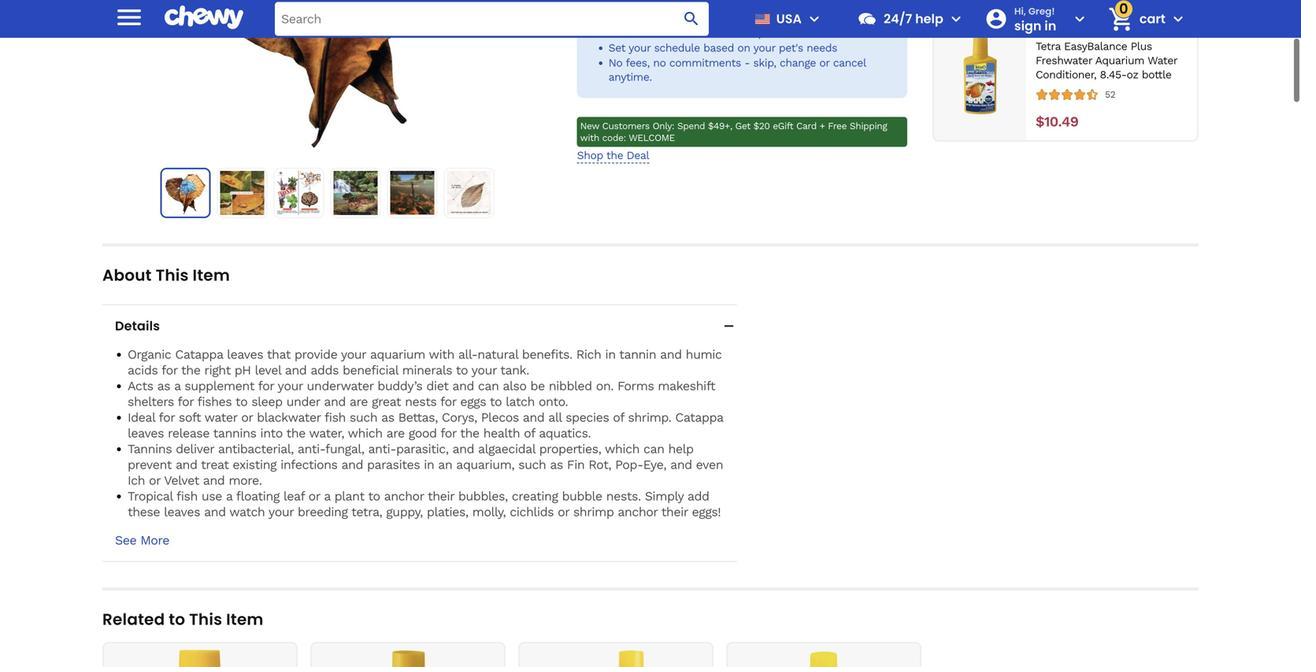Task type: locate. For each thing, give the bounding box(es) containing it.
plant
[[335, 489, 365, 504]]

a right use
[[226, 489, 233, 504]]

and up aquarium,
[[453, 442, 474, 457]]

this up tetra safestart plus concentrated freshwater aquarium bacteria, 3.38-oz image
[[189, 609, 222, 631]]

0 horizontal spatial are
[[350, 394, 368, 409]]

algaecidal
[[478, 442, 536, 457]]

0 vertical spatial are
[[350, 394, 368, 409]]

tannin
[[620, 347, 657, 362]]

fish down velvet
[[176, 489, 198, 504]]

your up under
[[278, 379, 303, 394]]

fish up water,
[[325, 410, 346, 425]]

eye,
[[643, 457, 667, 472]]

anti- up 'parasites'
[[368, 442, 396, 457]]

as left fin
[[550, 457, 563, 472]]

why
[[587, 4, 616, 22]]

1 vertical spatial fish
[[176, 489, 198, 504]]

1 vertical spatial all
[[549, 410, 562, 425]]

under
[[287, 394, 320, 409]]

tannins
[[213, 426, 256, 441]]

anchor up guppy,
[[384, 489, 424, 504]]

and down underwater
[[324, 394, 346, 409]]

the down code: at the left of page
[[607, 149, 623, 162]]

to
[[456, 363, 468, 378], [236, 394, 248, 409], [490, 394, 502, 409], [368, 489, 380, 504], [169, 609, 185, 631]]

conditioner,
[[1036, 68, 1097, 81]]

menu image
[[113, 1, 145, 33], [805, 9, 824, 28]]

usa button
[[749, 0, 824, 38]]

2 vertical spatial as
[[550, 457, 563, 472]]

help inside organic catappa leaves that provide your aquarium with all-natural benefits. rich in tannin and humic acids for the right ph level and adds beneficial minerals to your tank. acts as a supplement for your underwater buddy's diet and can also be nibbled on. forms makeshift shelters for fishes to sleep under and are great nests for eggs to latch onto. ideal for soft water or blackwater fish such as bettas, corys, plecos and all species of shrimp. catappa leaves release tannins into the water, which are good for the health of aquatics. tannins deliver antibacterial, anti-fungal, anti-parasitic, and algaecidal properties, which can help prevent and treat existing infections and parasites in an aquarium, such as fin rot, pop-eye, and even ich or velvet and more. tropical fish use a floating leaf or a plant to anchor their bubbles, creating bubble nests.  simply add these leaves and watch your breeding tetra, guppy, platies, molly, cichlids or shrimp anchor their eggs!
[[669, 442, 694, 457]]

1 vertical spatial of
[[524, 426, 535, 441]]

in
[[606, 347, 616, 362], [424, 457, 434, 472]]

related to this item
[[102, 609, 264, 631]]

or down needs
[[820, 56, 830, 69]]

items image
[[1107, 5, 1135, 33]]

0 vertical spatial leaves
[[227, 347, 263, 362]]

this
[[156, 264, 189, 286], [189, 609, 222, 631]]

their down simply
[[662, 505, 688, 520]]

in
[[1045, 17, 1057, 34]]

anti-
[[298, 442, 325, 457], [368, 442, 396, 457]]

2 vertical spatial leaves
[[164, 505, 200, 520]]

help down shrimp.
[[669, 442, 694, 457]]

or up "breeding"
[[309, 489, 320, 504]]

hi,
[[1015, 5, 1027, 18]]

1 horizontal spatial help
[[916, 10, 944, 28]]

about this item
[[102, 264, 230, 286]]

health
[[484, 426, 520, 441]]

can
[[478, 379, 499, 394], [644, 442, 665, 457]]

for down the shelters
[[159, 410, 175, 425]]

a
[[174, 379, 181, 394], [226, 489, 233, 504], [324, 489, 331, 504]]

1 vertical spatial such
[[519, 457, 546, 472]]

ich
[[128, 473, 145, 488]]

0 horizontal spatial anchor
[[384, 489, 424, 504]]

1 horizontal spatial are
[[387, 426, 405, 441]]

1 vertical spatial anchor
[[618, 505, 658, 520]]

0 horizontal spatial tetra easybalance plus freshwater aquarium water conditioner, 8.45-oz bottle image
[[318, 650, 498, 667]]

1 vertical spatial can
[[644, 442, 665, 457]]

as down great
[[381, 410, 395, 425]]

all-
[[458, 347, 478, 362]]

0 vertical spatial all
[[671, 26, 683, 39]]

supplement
[[185, 379, 254, 394]]

get
[[736, 120, 751, 131]]

leaves up "ph"
[[227, 347, 263, 362]]

1 horizontal spatial a
[[226, 489, 233, 504]]

1 vertical spatial item
[[226, 609, 264, 631]]

related
[[102, 609, 165, 631]]

menu image right 'usa' in the top right of the page
[[805, 9, 824, 28]]

the inside the new customers only: spend $49+, get $20 egift card + free shipping with code: welcome shop the deal
[[607, 149, 623, 162]]

rich
[[577, 347, 602, 362]]

a up soft
[[174, 379, 181, 394]]

shelters
[[128, 394, 174, 409]]

great
[[372, 394, 401, 409]]

anchor down nests.
[[618, 505, 658, 520]]

the down blackwater
[[286, 426, 306, 441]]

1 vertical spatial are
[[387, 426, 405, 441]]

soft
[[179, 410, 201, 425]]

aquatics.
[[539, 426, 591, 441]]

0 vertical spatial this
[[156, 264, 189, 286]]

1 vertical spatial catappa
[[676, 410, 724, 425]]

and down that
[[285, 363, 307, 378]]

greg!
[[1029, 5, 1056, 18]]

nests
[[405, 394, 437, 409]]

with up minerals
[[429, 347, 455, 362]]

with down new
[[580, 132, 600, 143]]

1 horizontal spatial as
[[381, 410, 395, 425]]

0 vertical spatial in
[[606, 347, 616, 362]]

cart
[[1140, 10, 1166, 28]]

leaves up tannins
[[128, 426, 164, 441]]

0 horizontal spatial such
[[350, 410, 378, 425]]

in right rich
[[606, 347, 616, 362]]

deliver
[[176, 442, 214, 457]]

ideal
[[128, 410, 155, 425]]

sungrow betta fish indian almond leaves, water conditioner & tank treatment for freshwater aquarium slide 1 of 6 image
[[178, 0, 477, 148], [164, 172, 207, 214]]

0 horizontal spatial can
[[478, 379, 499, 394]]

natural
[[478, 347, 518, 362]]

in left the an on the bottom
[[424, 457, 434, 472]]

or
[[820, 56, 830, 69], [241, 410, 253, 425], [149, 473, 161, 488], [309, 489, 320, 504], [558, 505, 570, 520]]

5%
[[636, 26, 651, 39]]

for down diet at the bottom of page
[[441, 394, 457, 409]]

catappa up right
[[175, 347, 223, 362]]

account menu image
[[1071, 9, 1090, 28]]

0 horizontal spatial catappa
[[175, 347, 223, 362]]

help left help menu icon
[[916, 10, 944, 28]]

save
[[609, 26, 633, 39]]

all down onto.
[[549, 410, 562, 425]]

24/7
[[884, 10, 913, 28]]

shop
[[577, 149, 603, 162]]

of
[[613, 410, 624, 425], [524, 426, 535, 441]]

1 vertical spatial this
[[189, 609, 222, 631]]

leaves down velvet
[[164, 505, 200, 520]]

usa
[[777, 10, 802, 28]]

leaf
[[284, 489, 305, 504]]

catappa down makeshift on the bottom of page
[[676, 410, 724, 425]]

skip,
[[754, 56, 777, 69]]

which up fungal,
[[348, 426, 383, 441]]

as up the shelters
[[157, 379, 170, 394]]

are down underwater
[[350, 394, 368, 409]]

your up skip,
[[754, 41, 776, 54]]

parasites
[[367, 457, 420, 472]]

0 horizontal spatial of
[[524, 426, 535, 441]]

egift
[[773, 120, 794, 131]]

anti- up infections
[[298, 442, 325, 457]]

0 horizontal spatial which
[[348, 426, 383, 441]]

1 horizontal spatial tetra easybalance plus freshwater aquarium water conditioner, 8.45-oz bottle image
[[941, 35, 1020, 115]]

0 vertical spatial their
[[428, 489, 455, 504]]

schedule
[[654, 41, 700, 54]]

adds
[[311, 363, 339, 378]]

Search text field
[[275, 2, 709, 36]]

0 horizontal spatial in
[[424, 457, 434, 472]]

0 vertical spatial on
[[655, 26, 667, 39]]

0 horizontal spatial their
[[428, 489, 455, 504]]

card
[[797, 120, 817, 131]]

on down autoship on the right
[[738, 41, 751, 54]]

0 vertical spatial which
[[348, 426, 383, 441]]

sungrow betta fish indian almond leaves, water conditioner & tank treatment for freshwater aquarium slide 1 of 6 image inside carousel-slider region
[[178, 0, 477, 148]]

1 vertical spatial on
[[738, 41, 751, 54]]

shipping
[[850, 120, 888, 131]]

floating
[[236, 489, 280, 504]]

1 horizontal spatial which
[[605, 442, 640, 457]]

all up schedule
[[671, 26, 683, 39]]

1 vertical spatial with
[[429, 347, 455, 362]]

and left humic on the right bottom of the page
[[660, 347, 682, 362]]

code:
[[603, 132, 626, 143]]

bubble
[[562, 489, 603, 504]]

new customers only: spend $49+, get $20 egift card + free shipping with code: welcome shop the deal
[[577, 120, 888, 162]]

tannins
[[128, 442, 172, 457]]

0 vertical spatial as
[[157, 379, 170, 394]]

tetra easybalance plus freshwater aquarium water conditioner, 8.45-oz bottle image
[[941, 35, 1020, 115], [318, 650, 498, 667]]

1 horizontal spatial their
[[662, 505, 688, 520]]

1 vertical spatial in
[[424, 457, 434, 472]]

0 horizontal spatial on
[[655, 26, 667, 39]]

such down algaecidal
[[519, 457, 546, 472]]

help menu image
[[947, 9, 966, 28]]

24/7 help link
[[851, 0, 944, 38]]

of left shrimp.
[[613, 410, 624, 425]]

0 vertical spatial fish
[[325, 410, 346, 425]]

of up algaecidal
[[524, 426, 535, 441]]

which up pop-
[[605, 442, 640, 457]]

0 horizontal spatial help
[[669, 442, 694, 457]]

on right 5%
[[655, 26, 667, 39]]

about
[[102, 264, 152, 286]]

0 vertical spatial with
[[580, 132, 600, 143]]

Product search field
[[275, 2, 709, 36]]

1 vertical spatial tetra easybalance plus freshwater aquarium water conditioner, 8.45-oz bottle image
[[318, 650, 498, 667]]

0 horizontal spatial with
[[429, 347, 455, 362]]

0 horizontal spatial anti-
[[298, 442, 325, 457]]

can up eggs
[[478, 379, 499, 394]]

tetra safestart plus concentrated freshwater aquarium bacteria, 3.38-oz image
[[110, 650, 290, 667]]

0 vertical spatial anchor
[[384, 489, 424, 504]]

these
[[128, 505, 160, 520]]

this right about
[[156, 264, 189, 286]]

release
[[168, 426, 210, 441]]

1 horizontal spatial in
[[606, 347, 616, 362]]

sungrow betta fish indian almond leaves, water conditioner & tank treatment for freshwater aquarium slide 2 of 6 image
[[220, 171, 264, 215]]

spend
[[678, 120, 705, 131]]

submit search image
[[682, 9, 701, 28]]

tetra,
[[352, 505, 382, 520]]

provide
[[295, 347, 338, 362]]

a up "breeding"
[[324, 489, 331, 504]]

right
[[204, 363, 231, 378]]

1 anti- from the left
[[298, 442, 325, 457]]

1 horizontal spatial anti-
[[368, 442, 396, 457]]

list
[[160, 168, 494, 218], [102, 642, 1199, 667]]

0 vertical spatial sungrow betta fish indian almond leaves, water conditioner & tank treatment for freshwater aquarium slide 1 of 6 image
[[178, 0, 477, 148]]

carousel-slider region
[[113, 0, 541, 151]]

free
[[828, 120, 847, 131]]

0 vertical spatial such
[[350, 410, 378, 425]]

1 horizontal spatial of
[[613, 410, 624, 425]]

and right eye,
[[671, 457, 692, 472]]

and down treat
[[203, 473, 225, 488]]

menu image left the chewy home image
[[113, 1, 145, 33]]

1 horizontal spatial this
[[189, 609, 222, 631]]

makeshift
[[658, 379, 716, 394]]

1 horizontal spatial such
[[519, 457, 546, 472]]

0 horizontal spatial all
[[549, 410, 562, 425]]

1 vertical spatial help
[[669, 442, 694, 457]]

to left sleep
[[236, 394, 248, 409]]

such down great
[[350, 410, 378, 425]]

and up eggs
[[453, 379, 474, 394]]

0 horizontal spatial as
[[157, 379, 170, 394]]

sungrow betta fish indian almond leaves, water conditioner & tank treatment for freshwater aquarium slide 3 of 6 image
[[277, 171, 321, 215]]

1 vertical spatial list
[[102, 642, 1199, 667]]

are left good
[[387, 426, 405, 441]]

1 horizontal spatial menu image
[[805, 9, 824, 28]]

commitments
[[670, 56, 741, 69]]

their up platies,
[[428, 489, 455, 504]]

0 horizontal spatial this
[[156, 264, 189, 286]]

tetra aquasafe plus freshwater & marine aquarium water conditioner, 16.9-oz bottle image
[[526, 650, 706, 667]]

cancel
[[833, 56, 866, 69]]

level
[[255, 363, 281, 378]]

sungrow betta fish indian almond leaves, water conditioner & tank treatment for freshwater aquarium slide 4 of 6 image
[[334, 171, 378, 215]]

cichlids
[[510, 505, 554, 520]]

the down corys,
[[460, 426, 480, 441]]

0 vertical spatial help
[[916, 10, 944, 28]]

your
[[629, 41, 651, 54], [754, 41, 776, 54], [341, 347, 366, 362], [472, 363, 497, 378], [278, 379, 303, 394], [269, 505, 294, 520]]

can up eye,
[[644, 442, 665, 457]]

1 horizontal spatial with
[[580, 132, 600, 143]]

and
[[660, 347, 682, 362], [285, 363, 307, 378], [453, 379, 474, 394], [324, 394, 346, 409], [523, 410, 545, 425], [453, 442, 474, 457], [176, 457, 197, 472], [342, 457, 363, 472], [671, 457, 692, 472], [203, 473, 225, 488], [204, 505, 226, 520]]

1 horizontal spatial all
[[671, 26, 683, 39]]

plus
[[1131, 40, 1153, 53]]

why autoship? save 5% on all future autoship orders set your schedule based on your pet's needs no fees, no commitments - skip, change or cancel anytime.
[[587, 4, 866, 83]]



Task type: vqa. For each thing, say whether or not it's contained in the screenshot.
Related to This Item
yes



Task type: describe. For each thing, give the bounding box(es) containing it.
also
[[503, 379, 527, 394]]

set
[[609, 41, 626, 54]]

new
[[580, 120, 600, 131]]

with inside the new customers only: spend $49+, get $20 egift card + free shipping with code: welcome shop the deal
[[580, 132, 600, 143]]

watch
[[229, 505, 265, 520]]

for up soft
[[178, 394, 194, 409]]

8.45-
[[1100, 68, 1127, 81]]

sleep
[[252, 394, 283, 409]]

fees,
[[626, 56, 650, 69]]

0 vertical spatial catappa
[[175, 347, 223, 362]]

$49+,
[[708, 120, 733, 131]]

0 vertical spatial list
[[160, 168, 494, 218]]

1 vertical spatial as
[[381, 410, 395, 425]]

deal
[[627, 149, 650, 162]]

0 vertical spatial of
[[613, 410, 624, 425]]

bettas,
[[398, 410, 438, 425]]

fishes
[[197, 394, 232, 409]]

or inside why autoship? save 5% on all future autoship orders set your schedule based on your pet's needs no fees, no commitments - skip, change or cancel anytime.
[[820, 56, 830, 69]]

1 vertical spatial which
[[605, 442, 640, 457]]

and down fungal,
[[342, 457, 363, 472]]

the left right
[[181, 363, 201, 378]]

details image
[[721, 318, 737, 334]]

+
[[820, 120, 825, 131]]

beneficial
[[343, 363, 398, 378]]

oz
[[1127, 68, 1139, 81]]

benefits.
[[522, 347, 573, 362]]

-
[[745, 56, 750, 69]]

velvet
[[164, 473, 199, 488]]

pet's
[[779, 41, 804, 54]]

acts
[[128, 379, 153, 394]]

parasitic,
[[396, 442, 449, 457]]

autoship
[[720, 26, 765, 39]]

details
[[115, 317, 160, 335]]

tetra easybalance plus freshwater aquarium water conditioner, 8.45-oz bottle link
[[1036, 39, 1188, 82]]

water
[[205, 410, 237, 425]]

ph
[[235, 363, 251, 378]]

shrimp
[[574, 505, 614, 520]]

your up fees,
[[629, 41, 651, 54]]

acids
[[128, 363, 158, 378]]

0 horizontal spatial a
[[174, 379, 181, 394]]

to right related
[[169, 609, 185, 631]]

and up velvet
[[176, 457, 197, 472]]

chewy support image
[[857, 9, 878, 29]]

be
[[531, 379, 545, 394]]

to up the "tetra,"
[[368, 489, 380, 504]]

even
[[696, 457, 724, 472]]

2 anti- from the left
[[368, 442, 396, 457]]

to up plecos
[[490, 394, 502, 409]]

more.
[[229, 473, 262, 488]]

1 vertical spatial sungrow betta fish indian almond leaves, water conditioner & tank treatment for freshwater aquarium slide 1 of 6 image
[[164, 172, 207, 214]]

1 vertical spatial leaves
[[128, 426, 164, 441]]

pop-
[[616, 457, 643, 472]]

good
[[409, 426, 437, 441]]

autoship?
[[619, 4, 685, 22]]

for down corys,
[[441, 426, 457, 441]]

forms
[[618, 379, 654, 394]]

easybalance
[[1065, 40, 1128, 53]]

1 vertical spatial their
[[662, 505, 688, 520]]

treat
[[201, 457, 229, 472]]

more
[[140, 533, 169, 548]]

1 horizontal spatial catappa
[[676, 410, 724, 425]]

infections
[[281, 457, 338, 472]]

blackwater
[[257, 410, 321, 425]]

water,
[[309, 426, 344, 441]]

freshwater
[[1036, 54, 1093, 67]]

creating
[[512, 489, 558, 504]]

orders
[[769, 26, 801, 39]]

bubbles,
[[458, 489, 508, 504]]

and down latch
[[523, 410, 545, 425]]

into
[[260, 426, 283, 441]]

fin
[[567, 457, 585, 472]]

aquarium
[[370, 347, 425, 362]]

2 horizontal spatial as
[[550, 457, 563, 472]]

see
[[115, 533, 137, 548]]

0 vertical spatial tetra easybalance plus freshwater aquarium water conditioner, 8.45-oz bottle image
[[941, 35, 1020, 115]]

plecos
[[481, 410, 519, 425]]

sungrow betta fish indian almond leaves, water conditioner & tank treatment for freshwater aquarium slide 6 of 6 image
[[447, 171, 491, 215]]

0 horizontal spatial menu image
[[113, 1, 145, 33]]

$10.49
[[1036, 114, 1079, 130]]

1 horizontal spatial anchor
[[618, 505, 658, 520]]

$20
[[754, 120, 770, 131]]

with inside organic catappa leaves that provide your aquarium with all-natural benefits. rich in tannin and humic acids for the right ph level and adds beneficial minerals to your tank. acts as a supplement for your underwater buddy's diet and can also be nibbled on. forms makeshift shelters for fishes to sleep under and are great nests for eggs to latch onto. ideal for soft water or blackwater fish such as bettas, corys, plecos and all species of shrimp. catappa leaves release tannins into the water, which are good for the health of aquatics. tannins deliver antibacterial, anti-fungal, anti-parasitic, and algaecidal properties, which can help prevent and treat existing infections and parasites in an aquarium, such as fin rot, pop-eye, and even ich or velvet and more. tropical fish use a floating leaf or a plant to anchor their bubbles, creating bubble nests.  simply add these leaves and watch your breeding tetra, guppy, platies, molly, cichlids or shrimp anchor their eggs!
[[429, 347, 455, 362]]

eggs
[[460, 394, 486, 409]]

add
[[688, 489, 710, 504]]

tropical
[[128, 489, 173, 504]]

0 horizontal spatial fish
[[176, 489, 198, 504]]

based
[[704, 41, 734, 54]]

0 vertical spatial item
[[193, 264, 230, 286]]

for down organic
[[162, 363, 178, 378]]

rot,
[[589, 457, 612, 472]]

water
[[1148, 54, 1178, 67]]

or up "tropical"
[[149, 473, 161, 488]]

use
[[202, 489, 222, 504]]

change
[[780, 56, 816, 69]]

1 horizontal spatial fish
[[325, 410, 346, 425]]

all inside why autoship? save 5% on all future autoship orders set your schedule based on your pet's needs no fees, no commitments - skip, change or cancel anytime.
[[671, 26, 683, 39]]

to down all-
[[456, 363, 468, 378]]

organic
[[128, 347, 171, 362]]

aquarium
[[1096, 54, 1145, 67]]

your down "natural"
[[472, 363, 497, 378]]

existing
[[233, 457, 277, 472]]

bottle
[[1142, 68, 1172, 81]]

underwater
[[307, 379, 374, 394]]

prevent
[[128, 457, 172, 472]]

needs
[[807, 41, 838, 54]]

sungrow betta fish indian almond leaves, water conditioner & tank treatment for freshwater aquarium slide 5 of 6 image
[[390, 171, 434, 215]]

anytime.
[[609, 70, 652, 83]]

shrimp.
[[628, 410, 672, 425]]

species
[[566, 410, 609, 425]]

$10.49 text field
[[1036, 114, 1079, 131]]

2 horizontal spatial a
[[324, 489, 331, 504]]

or up tannins
[[241, 410, 253, 425]]

tetra easybalance plus freshwater aquarium water conditioner, 16.9-oz bottle image
[[734, 650, 914, 667]]

1 horizontal spatial on
[[738, 41, 751, 54]]

guppy,
[[386, 505, 423, 520]]

menu image inside usa popup button
[[805, 9, 824, 28]]

for up sleep
[[258, 379, 274, 394]]

your up 'beneficial'
[[341, 347, 366, 362]]

your down leaf
[[269, 505, 294, 520]]

or down bubble
[[558, 505, 570, 520]]

0 vertical spatial can
[[478, 379, 499, 394]]

minerals
[[402, 363, 452, 378]]

and down use
[[204, 505, 226, 520]]

1 horizontal spatial can
[[644, 442, 665, 457]]

help inside 'link'
[[916, 10, 944, 28]]

chewy home image
[[165, 0, 243, 35]]

only:
[[653, 120, 675, 131]]

properties,
[[539, 442, 602, 457]]

all inside organic catappa leaves that provide your aquarium with all-natural benefits. rich in tannin and humic acids for the right ph level and adds beneficial minerals to your tank. acts as a supplement for your underwater buddy's diet and can also be nibbled on. forms makeshift shelters for fishes to sleep under and are great nests for eggs to latch onto. ideal for soft water or blackwater fish such as bettas, corys, plecos and all species of shrimp. catappa leaves release tannins into the water, which are good for the health of aquatics. tannins deliver antibacterial, anti-fungal, anti-parasitic, and algaecidal properties, which can help prevent and treat existing infections and parasites in an aquarium, such as fin rot, pop-eye, and even ich or velvet and more. tropical fish use a floating leaf or a plant to anchor their bubbles, creating bubble nests.  simply add these leaves and watch your breeding tetra, guppy, platies, molly, cichlids or shrimp anchor their eggs!
[[549, 410, 562, 425]]

diet
[[427, 379, 449, 394]]

simply
[[645, 489, 684, 504]]

fungal,
[[325, 442, 364, 457]]

cart menu image
[[1169, 9, 1188, 28]]



